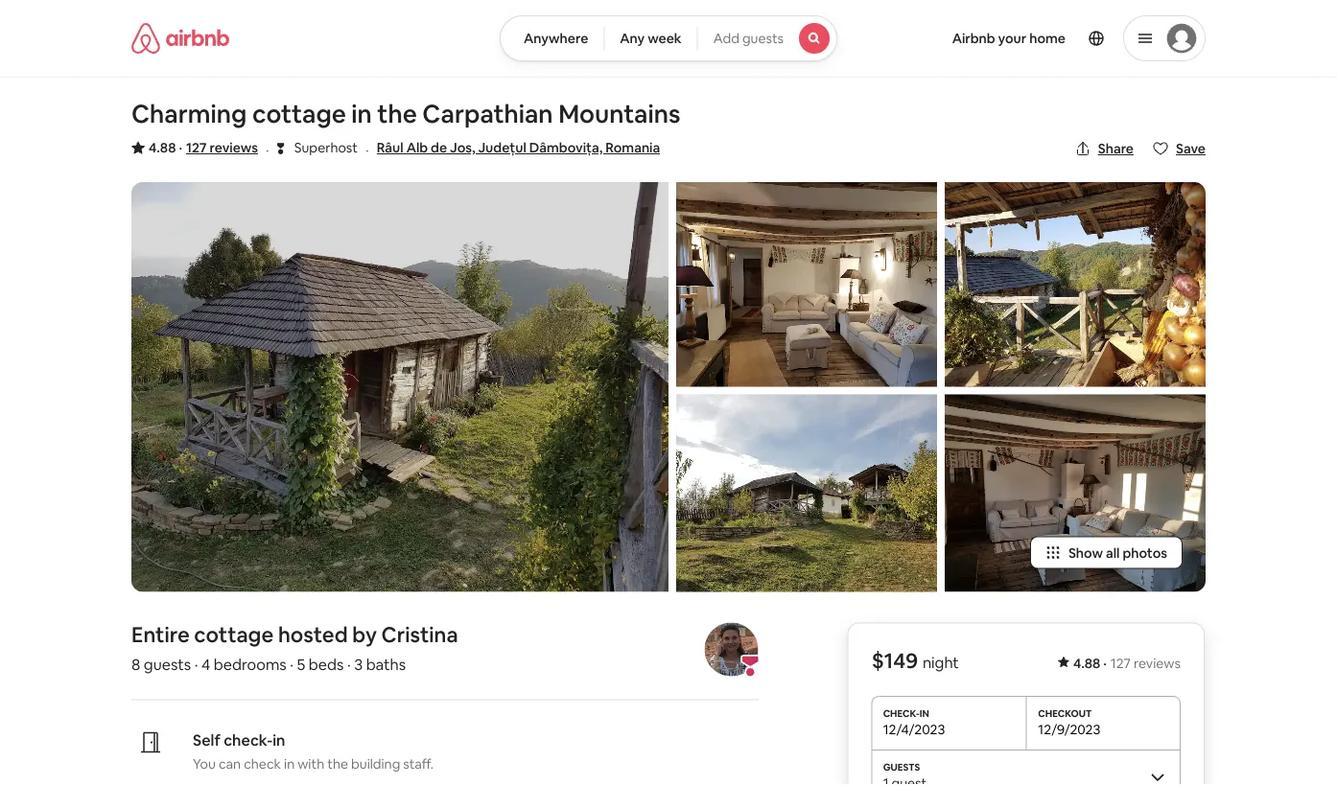 Task type: locate. For each thing, give the bounding box(es) containing it.
the up râul at the top of the page
[[377, 98, 417, 130]]

cottage up bedrooms at the left
[[194, 622, 274, 649]]

󰀃
[[277, 139, 285, 157]]

1 horizontal spatial 4.88 · 127 reviews
[[1074, 655, 1181, 672]]

guests
[[743, 30, 784, 47], [144, 655, 191, 675]]

0 horizontal spatial 127
[[186, 139, 207, 156]]

1 vertical spatial the
[[327, 756, 348, 773]]

check
[[244, 756, 281, 773]]

beds
[[309, 655, 344, 675]]

show
[[1069, 545, 1104, 562]]

profile element
[[861, 0, 1206, 77]]

in left with on the left
[[284, 756, 295, 773]]

1 vertical spatial 127
[[1111, 655, 1131, 672]]

none search field containing anywhere
[[500, 15, 838, 61]]

airbnb your home
[[953, 30, 1066, 47]]

building
[[351, 756, 400, 773]]

charming cottage in the carpathian mountains
[[131, 98, 681, 130]]

1 horizontal spatial guests
[[743, 30, 784, 47]]

4.88
[[149, 139, 176, 156], [1074, 655, 1101, 672]]

0 vertical spatial cottage
[[252, 98, 346, 130]]

· inside · râul alb de jos, județul dâmbovița, romania
[[366, 140, 369, 159]]

by cristina
[[353, 622, 458, 649]]

guests right the add
[[743, 30, 784, 47]]

share button
[[1068, 132, 1142, 165]]

bedrooms
[[214, 655, 287, 675]]

any
[[620, 30, 645, 47]]

the
[[377, 98, 417, 130], [327, 756, 348, 773]]

12/9/2023
[[1039, 722, 1101, 739]]

județul
[[478, 139, 527, 156]]

week
[[648, 30, 682, 47]]

0 vertical spatial 127
[[186, 139, 207, 156]]

1 horizontal spatial 4.88
[[1074, 655, 1101, 672]]

photos
[[1123, 545, 1168, 562]]

4.88 · 127 reviews up 12/9/2023
[[1074, 655, 1181, 672]]

the right with on the left
[[327, 756, 348, 773]]

cottage for charming
[[252, 98, 346, 130]]

2 vertical spatial in
[[284, 756, 295, 773]]

self
[[193, 731, 220, 751]]

in up check
[[273, 731, 286, 751]]

1 horizontal spatial 127
[[1111, 655, 1131, 672]]

cottage inside 'entire cottage hosted by cristina 8 guests · 4 bedrooms · 5 beds · 3 baths'
[[194, 622, 274, 649]]

$149
[[872, 647, 919, 675]]

airbnb
[[953, 30, 996, 47]]

the inside self check-in you can check in with the building staff.
[[327, 756, 348, 773]]

romania
[[606, 139, 660, 156]]

in up superhost
[[352, 98, 372, 130]]

you
[[193, 756, 216, 773]]

$149 night
[[872, 647, 960, 675]]

0 vertical spatial the
[[377, 98, 417, 130]]

anywhere button
[[500, 15, 605, 61]]

1 vertical spatial in
[[273, 731, 286, 751]]

reviews
[[210, 139, 258, 156], [1134, 655, 1181, 672]]

0 horizontal spatial guests
[[144, 655, 191, 675]]

dâmbovița,
[[529, 139, 603, 156]]

0 horizontal spatial reviews
[[210, 139, 258, 156]]

any week button
[[604, 15, 698, 61]]

12/4/2023
[[884, 722, 946, 739]]

in
[[352, 98, 372, 130], [273, 731, 286, 751], [284, 756, 295, 773]]

4.88 up 12/9/2023
[[1074, 655, 1101, 672]]

râul
[[377, 139, 404, 156]]

in for check-
[[273, 731, 286, 751]]

4.88 · 127 reviews down charming
[[149, 139, 258, 156]]

cristina is a superhost. learn more about cristina. image
[[705, 623, 758, 677], [705, 623, 758, 677]]

1 vertical spatial cottage
[[194, 622, 274, 649]]

guests inside button
[[743, 30, 784, 47]]

4.88 down charming
[[149, 139, 176, 156]]

with
[[298, 756, 325, 773]]

1 horizontal spatial the
[[377, 98, 417, 130]]

0 horizontal spatial 4.88
[[149, 139, 176, 156]]

guests down entire
[[144, 655, 191, 675]]

0 vertical spatial 4.88 · 127 reviews
[[149, 139, 258, 156]]

airbnb your home link
[[941, 18, 1078, 59]]

127
[[186, 139, 207, 156], [1111, 655, 1131, 672]]

4
[[201, 655, 210, 675]]

lovely traditional cottage - living room image
[[945, 395, 1206, 592]]

0 vertical spatial guests
[[743, 30, 784, 47]]

4.88 · 127 reviews
[[149, 139, 258, 156], [1074, 655, 1181, 672]]

0 horizontal spatial the
[[327, 756, 348, 773]]

1 vertical spatial 4.88 · 127 reviews
[[1074, 655, 1181, 672]]

terrace main house image
[[945, 182, 1206, 387]]

small "stable" house image
[[131, 182, 669, 593]]

night
[[923, 653, 960, 673]]

cottage
[[252, 98, 346, 130], [194, 622, 274, 649]]

·
[[179, 139, 182, 156], [266, 140, 269, 159], [366, 140, 369, 159], [1104, 655, 1107, 672], [195, 655, 198, 675], [290, 655, 294, 675], [347, 655, 351, 675]]

baths
[[366, 655, 406, 675]]

cottage up 󰀃
[[252, 98, 346, 130]]

add guests
[[714, 30, 784, 47]]

0 vertical spatial in
[[352, 98, 372, 130]]

1 vertical spatial reviews
[[1134, 655, 1181, 672]]

living room, main house image
[[677, 182, 938, 387]]

None search field
[[500, 15, 838, 61]]

1 vertical spatial guests
[[144, 655, 191, 675]]

1 horizontal spatial reviews
[[1134, 655, 1181, 672]]

râul alb de jos, județul dâmbovița, romania button
[[377, 136, 660, 159]]

add
[[714, 30, 740, 47]]



Task type: describe. For each thing, give the bounding box(es) containing it.
cottage for entire
[[194, 622, 274, 649]]

5
[[297, 655, 305, 675]]

anywhere
[[524, 30, 589, 47]]

jos,
[[450, 139, 476, 156]]

127 reviews button
[[186, 138, 258, 157]]

0 horizontal spatial 4.88 · 127 reviews
[[149, 139, 258, 156]]

in for cottage
[[352, 98, 372, 130]]

mountains
[[559, 98, 681, 130]]

carpathian
[[423, 98, 553, 130]]

8
[[131, 655, 140, 675]]

· râul alb de jos, județul dâmbovița, romania
[[366, 139, 660, 159]]

alb
[[407, 139, 428, 156]]

the 3 little houses view from the front yard image
[[677, 395, 938, 592]]

entire
[[131, 622, 190, 649]]

your
[[999, 30, 1027, 47]]

0 vertical spatial reviews
[[210, 139, 258, 156]]

show all photos button
[[1031, 537, 1183, 569]]

save
[[1177, 140, 1206, 157]]

self check-in you can check in with the building staff.
[[193, 731, 434, 773]]

hosted
[[278, 622, 348, 649]]

all
[[1106, 545, 1120, 562]]

charming
[[131, 98, 247, 130]]

can
[[219, 756, 241, 773]]

add guests button
[[697, 15, 838, 61]]

home
[[1030, 30, 1066, 47]]

staff.
[[403, 756, 434, 773]]

save button
[[1146, 132, 1214, 165]]

0 vertical spatial 4.88
[[149, 139, 176, 156]]

any week
[[620, 30, 682, 47]]

entire cottage hosted by cristina 8 guests · 4 bedrooms · 5 beds · 3 baths
[[131, 622, 458, 675]]

guests inside 'entire cottage hosted by cristina 8 guests · 4 bedrooms · 5 beds · 3 baths'
[[144, 655, 191, 675]]

superhost
[[294, 139, 358, 156]]

show all photos
[[1069, 545, 1168, 562]]

share
[[1099, 140, 1134, 157]]

1 vertical spatial 4.88
[[1074, 655, 1101, 672]]

check-
[[224, 731, 273, 751]]

de
[[431, 139, 447, 156]]

3
[[354, 655, 363, 675]]



Task type: vqa. For each thing, say whether or not it's contained in the screenshot.
Hosts can share instructions on how to check out of their home on their listing page, so you know what to expect before you book.
no



